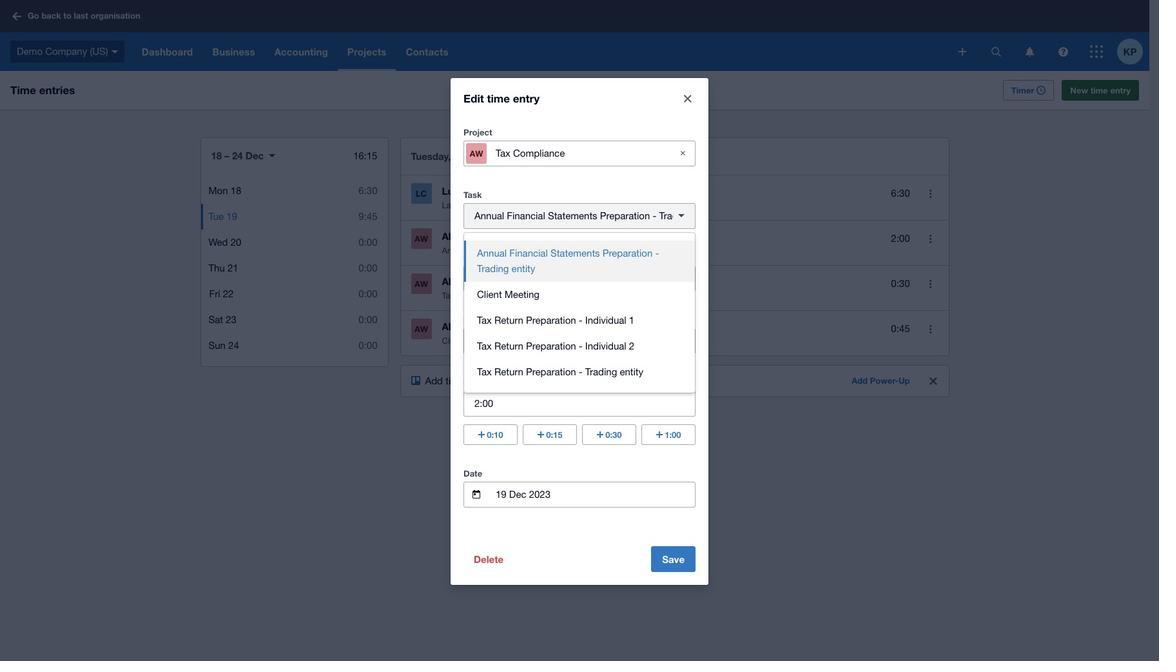 Task type: vqa. For each thing, say whether or not it's contained in the screenshot.
- in the Button
yes



Task type: describe. For each thing, give the bounding box(es) containing it.
tax return preparation - trading entity
[[477, 366, 644, 377]]

last
[[74, 10, 88, 21]]

new time entry button
[[1062, 80, 1140, 101]]

0 vertical spatial 1
[[574, 291, 579, 301]]

16:15
[[353, 150, 378, 161]]

save button
[[652, 546, 696, 572]]

dec
[[246, 150, 264, 161]]

tax left projects
[[477, 366, 492, 377]]

tax left 1000
[[442, 291, 455, 301]]

0 vertical spatial 0:30
[[891, 278, 910, 289]]

new time entry
[[1071, 85, 1131, 95]]

directly
[[538, 375, 569, 386]]

time for enter
[[487, 314, 505, 325]]

back
[[42, 10, 61, 21]]

close button
[[675, 85, 701, 111]]

close image
[[684, 94, 692, 102]]

tax compliance for 0:30
[[510, 276, 579, 287]]

tax up the description (optional)
[[510, 231, 524, 242]]

individual for the tax return preparation - individual 2 button
[[585, 340, 627, 351]]

description
[[464, 252, 510, 262]]

end
[[637, 335, 653, 346]]

fri
[[209, 288, 220, 299]]

december
[[467, 150, 515, 162]]

1 vertical spatial client meeting
[[442, 336, 496, 346]]

clear button
[[923, 371, 944, 391]]

add power-up
[[852, 375, 910, 386]]

kp
[[1124, 45, 1137, 57]]

0 vertical spatial tax return preparation - individual 1
[[442, 291, 579, 301]]

entity down the with
[[632, 246, 653, 255]]

delete
[[474, 553, 504, 565]]

to for last
[[63, 10, 72, 21]]

annual financial statements preparation - trading entity button
[[464, 240, 695, 282]]

timer button
[[1003, 80, 1055, 101]]

group containing annual financial statements preparation - trading entity
[[464, 232, 695, 392]]

entity inside popup button
[[694, 210, 718, 221]]

up
[[899, 375, 910, 386]]

–
[[225, 150, 230, 161]]

sun
[[209, 340, 226, 351]]

18 – 24 dec
[[211, 150, 264, 161]]

Duration field
[[464, 391, 695, 416]]

edit time entry dialog
[[451, 78, 718, 585]]

timer
[[1012, 85, 1035, 95]]

demo company (us)
[[17, 46, 108, 57]]

time entries
[[10, 83, 75, 97]]

sun 24
[[209, 340, 239, 351]]

tax compliance for 0:45
[[510, 321, 579, 332]]

luna cafe lay new patio (labour) • jointed the paving stones with mortar
[[442, 185, 677, 210]]

3 0:00 from the top
[[359, 288, 378, 299]]

abby for 2:00
[[442, 230, 466, 242]]

enter time as group
[[464, 328, 696, 354]]

tax return preparation - individual 1 button
[[464, 307, 695, 333]]

your
[[478, 375, 497, 386]]

entity down 2
[[620, 366, 644, 377]]

svg image inside demo company (us) popup button
[[111, 50, 118, 53]]

svg image left kp
[[1091, 45, 1103, 58]]

23
[[226, 314, 237, 325]]

task
[[464, 189, 482, 200]]

annual for annual financial statements preparation - trading entity button
[[477, 247, 507, 258]]

list box containing annual financial statements preparation - trading entity
[[464, 232, 695, 392]]

abby & wells for 0:30
[[442, 275, 502, 287]]

cafe
[[468, 185, 489, 197]]

wed 20
[[209, 237, 241, 248]]

annual financial statements preparation - trading entity for annual financial statements preparation - trading entity popup button
[[475, 210, 718, 221]]

tax compliance for 2:00
[[510, 231, 579, 242]]

return for the tax return preparation - individual 2 button
[[495, 340, 524, 351]]

- down tax return preparation - individual 1 button
[[579, 340, 583, 351]]

time for add
[[446, 375, 464, 386]]

tax down the description (optional)
[[510, 276, 524, 287]]

0:10
[[487, 429, 503, 440]]

0:15
[[546, 429, 563, 440]]

abby for 0:45
[[442, 321, 466, 332]]

save
[[662, 553, 685, 565]]

statements for annual financial statements preparation - trading entity popup button
[[548, 210, 598, 221]]

entry for new time entry
[[1111, 85, 1131, 95]]

svg image up timer button
[[1026, 47, 1034, 56]]

preparation down 'tax return preparation - individual 2'
[[526, 366, 576, 377]]

start
[[604, 335, 625, 346]]

svg image inside go back to last organisation link
[[12, 12, 21, 20]]

1000
[[464, 298, 479, 305]]

meeting inside button
[[505, 289, 540, 300]]

preparation down annual financial statements preparation - trading entity popup button
[[551, 246, 594, 255]]

description (optional)
[[464, 252, 549, 262]]

wells for 0:45
[[478, 321, 502, 332]]

1 horizontal spatial 6:30
[[891, 188, 910, 199]]

& for 0:45
[[468, 321, 475, 332]]

0:30 inside "button"
[[606, 429, 622, 440]]

compliance for 2:00
[[527, 231, 579, 242]]

tax return preparation - trading entity button
[[464, 359, 695, 385]]

2:00
[[891, 233, 910, 244]]

aw for 0:45
[[415, 324, 428, 334]]

0:45
[[891, 323, 910, 334]]

Find or choose a project field
[[495, 141, 665, 165]]

lay
[[442, 201, 455, 210]]

2 horizontal spatial svg image
[[992, 47, 1001, 56]]

patio
[[476, 201, 494, 210]]

20
[[231, 237, 241, 248]]

- down the tax return preparation - individual 2 button
[[579, 366, 583, 377]]

tuesday,
[[411, 150, 451, 162]]

(optional)
[[515, 252, 549, 262]]

lc
[[416, 188, 427, 199]]

0 vertical spatial individual
[[536, 291, 572, 301]]

financial for annual financial statements preparation - trading entity popup button
[[507, 210, 545, 221]]

trading down annual financial statements preparation - trading entity popup button
[[602, 246, 630, 255]]

9:45 for tue 19
[[359, 211, 378, 222]]

time
[[10, 83, 36, 97]]

- up enter time as group
[[579, 314, 583, 325]]

fri 22
[[209, 288, 234, 299]]

- down (optional)
[[530, 291, 534, 301]]

financial for annual financial statements preparation - trading entity button
[[510, 247, 548, 258]]

annual financial statements preparation - trading entity button
[[464, 203, 718, 229]]

edit
[[464, 91, 484, 105]]

return up enter
[[457, 291, 482, 301]]

with
[[635, 201, 650, 210]]

preparation down stones
[[603, 247, 653, 258]]

return for tax return preparation - trading entity button on the bottom of the page
[[495, 366, 524, 377]]

22
[[223, 288, 234, 299]]

0:00 for wed 20
[[359, 237, 378, 248]]

go back to last organisation link
[[8, 5, 148, 28]]

project
[[464, 127, 492, 137]]

add power-up link
[[844, 371, 918, 391]]

abby & wells for 2:00
[[442, 230, 502, 242]]

the
[[566, 201, 578, 210]]

tuesday, 19 december 2023
[[411, 150, 539, 162]]

organisation
[[91, 10, 140, 21]]

0:10 button
[[464, 424, 518, 445]]

wed
[[209, 237, 228, 248]]

1 inside button
[[629, 314, 635, 325]]

duration inside enter time as group
[[488, 335, 525, 346]]

18 inside popup button
[[211, 150, 222, 161]]

enter
[[464, 314, 485, 325]]

1:00 button
[[642, 424, 696, 445]]

paving
[[580, 201, 605, 210]]

go back to last organisation
[[28, 10, 140, 21]]



Task type: locate. For each thing, give the bounding box(es) containing it.
luna
[[442, 185, 465, 197]]

0 horizontal spatial client
[[442, 336, 464, 346]]

compliance down (optional)
[[527, 276, 579, 287]]

edit time entry
[[464, 91, 540, 105]]

1 vertical spatial 18
[[231, 185, 241, 196]]

& for 2:00
[[468, 230, 475, 242]]

aw
[[470, 148, 483, 158], [415, 233, 428, 244], [415, 279, 428, 289], [415, 324, 428, 334]]

stones
[[607, 201, 632, 210]]

client
[[477, 289, 502, 300], [442, 336, 464, 346]]

clear image
[[930, 377, 937, 385]]

21
[[228, 262, 238, 273]]

trading down description
[[477, 263, 509, 274]]

0 vertical spatial duration
[[488, 335, 525, 346]]

aw for 0:30
[[415, 279, 428, 289]]

abby down lay
[[442, 230, 466, 242]]

1 vertical spatial 24
[[228, 340, 239, 351]]

annual inside button
[[477, 247, 507, 258]]

2 abby from the top
[[442, 275, 466, 287]]

entry for edit time entry
[[513, 91, 540, 105]]

1:00
[[665, 429, 681, 440]]

1 vertical spatial 19
[[227, 211, 237, 222]]

financial down patio
[[470, 246, 503, 255]]

0 vertical spatial to
[[63, 10, 72, 21]]

& for 0:30
[[468, 275, 475, 287]]

1 up tax return preparation - individual 1 button
[[574, 291, 579, 301]]

client meeting
[[477, 289, 540, 300], [442, 336, 496, 346]]

abby up 1000
[[442, 275, 466, 287]]

2 0:00 from the top
[[359, 262, 378, 273]]

annual right new
[[475, 210, 504, 221]]

abby for 0:30
[[442, 275, 466, 287]]

- right the with
[[653, 210, 657, 221]]

9:45 right the 2023
[[547, 151, 566, 162]]

new
[[458, 201, 473, 210]]

0 vertical spatial client meeting
[[477, 289, 540, 300]]

0:00 for sat 23
[[359, 314, 378, 325]]

2 compliance from the top
[[527, 276, 579, 287]]

19
[[454, 150, 465, 162], [227, 211, 237, 222]]

time right new
[[1091, 85, 1109, 95]]

1 horizontal spatial add
[[852, 375, 868, 386]]

return left directly
[[495, 366, 524, 377]]

abby
[[442, 230, 466, 242], [442, 275, 466, 287], [442, 321, 466, 332]]

0 vertical spatial 18
[[211, 150, 222, 161]]

tue 19
[[209, 211, 237, 222]]

Date field
[[495, 482, 695, 507]]

0 vertical spatial tax compliance
[[510, 231, 579, 242]]

abby & wells up 1000
[[442, 275, 502, 287]]

0 horizontal spatial 9:45
[[359, 211, 378, 222]]

time left as
[[487, 314, 505, 325]]

wells left as
[[478, 321, 502, 332]]

- down annual financial statements preparation - trading entity popup button
[[597, 246, 600, 255]]

6:30
[[359, 185, 378, 196], [891, 188, 910, 199]]

1 horizontal spatial 9:45
[[547, 151, 566, 162]]

wells up description
[[478, 230, 502, 242]]

0 horizontal spatial entry
[[513, 91, 540, 105]]

tax return preparation - individual 1 up 'tax return preparation - individual 2'
[[477, 314, 635, 325]]

0 vertical spatial meeting
[[505, 289, 540, 300]]

add
[[425, 375, 443, 386], [852, 375, 868, 386]]

thu 21
[[209, 262, 238, 273]]

None text field
[[464, 266, 695, 291]]

1 add from the left
[[425, 375, 443, 386]]

svg image right (us)
[[111, 50, 118, 53]]

annual down lay
[[442, 246, 468, 255]]

duration left projects
[[464, 377, 498, 387]]

24 right –
[[232, 150, 243, 161]]

2 abby & wells from the top
[[442, 275, 502, 287]]

1 abby from the top
[[442, 230, 466, 242]]

statements
[[548, 210, 598, 221], [506, 246, 549, 255], [551, 247, 600, 258]]

preparation inside popup button
[[600, 210, 650, 221]]

time for new
[[1091, 85, 1109, 95]]

tax return preparation - individual 1 up as
[[442, 291, 579, 301]]

delete button
[[464, 546, 514, 572]]

1 compliance from the top
[[527, 231, 579, 242]]

1 vertical spatial individual
[[585, 314, 627, 325]]

1 horizontal spatial 1
[[629, 314, 635, 325]]

entry right "edit"
[[513, 91, 540, 105]]

2 wells from the top
[[478, 275, 502, 287]]

1 vertical spatial client
[[442, 336, 464, 346]]

kp banner
[[0, 0, 1150, 71]]

6:30 down the 16:15
[[359, 185, 378, 196]]

1 tax compliance from the top
[[510, 231, 579, 242]]

individual
[[536, 291, 572, 301], [585, 314, 627, 325], [585, 340, 627, 351]]

1 vertical spatial duration
[[464, 377, 498, 387]]

wells
[[478, 230, 502, 242], [478, 275, 502, 287], [478, 321, 502, 332]]

statements for annual financial statements preparation - trading entity button
[[551, 247, 600, 258]]

0 vertical spatial 9:45
[[547, 151, 566, 162]]

return down as
[[495, 340, 524, 351]]

entity
[[694, 210, 718, 221], [632, 246, 653, 255], [512, 263, 535, 274], [620, 366, 644, 377]]

4 0:00 from the top
[[359, 314, 378, 325]]

2 tax compliance from the top
[[510, 276, 579, 287]]

entity right mortar
[[694, 210, 718, 221]]

1 abby & wells from the top
[[442, 230, 502, 242]]

to for your
[[467, 375, 476, 386]]

financial inside popup button
[[507, 210, 545, 221]]

1 vertical spatial tax compliance
[[510, 276, 579, 287]]

client meeting inside button
[[477, 289, 540, 300]]

client meeting up as
[[477, 289, 540, 300]]

1 0:00 from the top
[[359, 237, 378, 248]]

to left your
[[467, 375, 476, 386]]

1 horizontal spatial to
[[467, 375, 476, 386]]

18 right mon
[[231, 185, 241, 196]]

time right "edit"
[[487, 91, 510, 105]]

preparation up as
[[485, 291, 528, 301]]

mon
[[209, 185, 228, 196]]

new
[[1071, 85, 1089, 95]]

3 wells from the top
[[478, 321, 502, 332]]

0 horizontal spatial 18
[[211, 150, 222, 161]]

annual left (optional)
[[477, 247, 507, 258]]

1 vertical spatial meeting
[[466, 336, 496, 346]]

18 – 24 dec button
[[201, 141, 286, 170]]

1 vertical spatial abby
[[442, 275, 466, 287]]

duration down as
[[488, 335, 525, 346]]

tax compliance up (optional)
[[510, 231, 579, 242]]

financial up (optional)
[[507, 210, 545, 221]]

-
[[653, 210, 657, 221], [597, 246, 600, 255], [656, 247, 659, 258], [530, 291, 534, 301], [579, 314, 583, 325], [579, 340, 583, 351], [579, 366, 583, 377]]

6:30 up 2:00
[[891, 188, 910, 199]]

trading inside popup button
[[659, 210, 691, 221]]

svg image up new time entry button
[[1059, 47, 1068, 56]]

as
[[507, 314, 517, 325]]

1 horizontal spatial 19
[[454, 150, 465, 162]]

2 vertical spatial tax compliance
[[510, 321, 579, 332]]

3 tax compliance from the top
[[510, 321, 579, 332]]

statements inside button
[[551, 247, 600, 258]]

power-
[[870, 375, 899, 386]]

0 vertical spatial client
[[477, 289, 502, 300]]

aw for 2:00
[[415, 233, 428, 244]]

1 vertical spatial tax return preparation - individual 1
[[477, 314, 635, 325]]

abby & wells for 0:45
[[442, 321, 502, 332]]

tax down 1000
[[477, 314, 492, 325]]

1 horizontal spatial 0:30
[[891, 278, 910, 289]]

0:00 for thu 21
[[359, 262, 378, 273]]

individual up the start
[[585, 314, 627, 325]]

individual for tax return preparation - individual 1 button
[[585, 314, 627, 325]]

1 horizontal spatial client
[[477, 289, 502, 300]]

client meeting down enter
[[442, 336, 496, 346]]

meeting up as
[[505, 289, 540, 300]]

& inside enter time as group
[[628, 335, 634, 346]]

entry
[[1111, 85, 1131, 95], [513, 91, 540, 105]]

clear image
[[670, 140, 696, 166]]

& down 1000
[[468, 321, 475, 332]]

aw inside the edit time entry 'dialog'
[[470, 148, 483, 158]]

1 horizontal spatial entry
[[1111, 85, 1131, 95]]

compliance for 0:45
[[527, 321, 579, 332]]

abby down 1000
[[442, 321, 466, 332]]

tax compliance
[[510, 231, 579, 242], [510, 276, 579, 287], [510, 321, 579, 332]]

client meeting button
[[464, 282, 695, 307]]

1 vertical spatial compliance
[[527, 276, 579, 287]]

annual financial statements preparation - trading entity for annual financial statements preparation - trading entity button
[[477, 247, 659, 274]]

meeting
[[505, 289, 540, 300], [466, 336, 496, 346]]

0 horizontal spatial add
[[425, 375, 443, 386]]

0 horizontal spatial meeting
[[466, 336, 496, 346]]

time inside button
[[1091, 85, 1109, 95]]

1 vertical spatial to
[[467, 375, 476, 386]]

return
[[457, 291, 482, 301], [495, 314, 524, 325], [495, 340, 524, 351], [495, 366, 524, 377]]

2023
[[518, 150, 539, 162]]

2 vertical spatial abby
[[442, 321, 466, 332]]

wells down description
[[478, 275, 502, 287]]

1 horizontal spatial meeting
[[505, 289, 540, 300]]

enter time as
[[464, 314, 517, 325]]

group
[[464, 232, 695, 392]]

time for edit
[[487, 91, 510, 105]]

trading right the with
[[659, 210, 691, 221]]

19 right tue
[[227, 211, 237, 222]]

1 vertical spatial wells
[[478, 275, 502, 287]]

compliance up (optional)
[[527, 231, 579, 242]]

wells for 0:30
[[478, 275, 502, 287]]

compliance for 0:30
[[527, 276, 579, 287]]

add time to your projects directly from trello
[[425, 375, 617, 386]]

1 vertical spatial 1
[[629, 314, 635, 325]]

0 vertical spatial 24
[[232, 150, 243, 161]]

(us)
[[90, 46, 108, 57]]

0:30 up 0:45
[[891, 278, 910, 289]]

0 horizontal spatial 6:30
[[359, 185, 378, 196]]

meeting down enter
[[466, 336, 496, 346]]

tax compliance down (optional)
[[510, 276, 579, 287]]

add for add power-up
[[852, 375, 868, 386]]

0 vertical spatial compliance
[[527, 231, 579, 242]]

- inside popup button
[[653, 210, 657, 221]]

to inside kp banner
[[63, 10, 72, 21]]

time left your
[[446, 375, 464, 386]]

5 0:00 from the top
[[359, 340, 378, 351]]

entry inside 'dialog'
[[513, 91, 540, 105]]

entry inside button
[[1111, 85, 1131, 95]]

preparation up tax return preparation - trading entity
[[526, 340, 576, 351]]

2 vertical spatial wells
[[478, 321, 502, 332]]

to
[[63, 10, 72, 21], [467, 375, 476, 386]]

0 horizontal spatial to
[[63, 10, 72, 21]]

projects
[[500, 375, 535, 386]]

annual for annual financial statements preparation - trading entity popup button
[[475, 210, 504, 221]]

preparation up 'tax return preparation - individual 2'
[[526, 314, 576, 325]]

0 horizontal spatial 1
[[574, 291, 579, 301]]

tax down enter time as
[[477, 340, 492, 351]]

tax return preparation - individual 2 button
[[464, 333, 695, 359]]

1 up start & end
[[629, 314, 635, 325]]

3 abby from the top
[[442, 321, 466, 332]]

24 right sun
[[228, 340, 239, 351]]

date
[[464, 468, 482, 478]]

& left end
[[628, 335, 634, 346]]

tax right enter
[[510, 321, 524, 332]]

3 compliance from the top
[[527, 321, 579, 332]]

9:45
[[547, 151, 566, 162], [359, 211, 378, 222]]

wells for 2:00
[[478, 230, 502, 242]]

add for add time to your projects directly from trello
[[425, 375, 443, 386]]

1
[[574, 291, 579, 301], [629, 314, 635, 325]]

individual left 2
[[585, 340, 627, 351]]

client inside button
[[477, 289, 502, 300]]

2 vertical spatial abby & wells
[[442, 321, 502, 332]]

- down mortar
[[656, 247, 659, 258]]

annual financial statements preparation - trading entity inside annual financial statements preparation - trading entity popup button
[[475, 210, 718, 221]]

entity down (optional)
[[512, 263, 535, 274]]

annual financial statements preparation - trading entity inside annual financial statements preparation - trading entity button
[[477, 247, 659, 274]]

svg image
[[12, 12, 21, 20], [992, 47, 1001, 56], [959, 48, 967, 55]]

annual inside popup button
[[475, 210, 504, 221]]

0:15 button
[[523, 424, 577, 445]]

abby & wells down 1000
[[442, 321, 502, 332]]

financial inside button
[[510, 247, 548, 258]]

18
[[211, 150, 222, 161], [231, 185, 241, 196]]

19 for tuesday,
[[454, 150, 465, 162]]

trello
[[594, 375, 617, 386]]

sat 23
[[209, 314, 237, 325]]

individual up tax return preparation - individual 1 button
[[536, 291, 572, 301]]

tax return preparation - individual 2
[[477, 340, 635, 351]]

1 vertical spatial 9:45
[[359, 211, 378, 222]]

0 horizontal spatial 19
[[227, 211, 237, 222]]

0 vertical spatial wells
[[478, 230, 502, 242]]

none text field inside the edit time entry 'dialog'
[[464, 266, 695, 291]]

& up description
[[468, 230, 475, 242]]

0 vertical spatial abby & wells
[[442, 230, 502, 242]]

tax return preparation - individual 1
[[442, 291, 579, 301], [477, 314, 635, 325]]

0 vertical spatial 19
[[454, 150, 465, 162]]

sat
[[209, 314, 223, 325]]

(labour)
[[497, 201, 527, 210]]

return for tax return preparation - individual 1 button
[[495, 314, 524, 325]]

tax return preparation - individual 1 inside tax return preparation - individual 1 button
[[477, 314, 635, 325]]

24 inside popup button
[[232, 150, 243, 161]]

compliance up 'tax return preparation - individual 2'
[[527, 321, 579, 332]]

18 left –
[[211, 150, 222, 161]]

1 horizontal spatial 18
[[231, 185, 241, 196]]

mon 18
[[209, 185, 241, 196]]

add left your
[[425, 375, 443, 386]]

thu
[[209, 262, 225, 273]]

abby & wells up description
[[442, 230, 502, 242]]

0 horizontal spatial svg image
[[12, 12, 21, 20]]

preparation left mortar
[[600, 210, 650, 221]]

list box
[[464, 232, 695, 392]]

&
[[468, 230, 475, 242], [468, 275, 475, 287], [468, 321, 475, 332], [628, 335, 634, 346]]

•
[[530, 201, 533, 210]]

tax compliance up 'tax return preparation - individual 2'
[[510, 321, 579, 332]]

2 vertical spatial individual
[[585, 340, 627, 351]]

9:45 down the 16:15
[[359, 211, 378, 222]]

19 for tue
[[227, 211, 237, 222]]

add left power-
[[852, 375, 868, 386]]

9:45 for tuesday, 19 december 2023
[[547, 151, 566, 162]]

1 vertical spatial 0:30
[[606, 429, 622, 440]]

compliance
[[527, 231, 579, 242], [527, 276, 579, 287], [527, 321, 579, 332]]

trading down the tax return preparation - individual 2 button
[[585, 366, 617, 377]]

from
[[572, 375, 591, 386]]

abby & wells
[[442, 230, 502, 242], [442, 275, 502, 287], [442, 321, 502, 332]]

19 right tuesday,
[[454, 150, 465, 162]]

2 add from the left
[[852, 375, 868, 386]]

2
[[629, 340, 635, 351]]

statements inside popup button
[[548, 210, 598, 221]]

mortar
[[652, 201, 677, 210]]

svg image
[[1091, 45, 1103, 58], [1026, 47, 1034, 56], [1059, 47, 1068, 56], [111, 50, 118, 53]]

financial down •
[[510, 247, 548, 258]]

1 wells from the top
[[478, 230, 502, 242]]

to left 'last'
[[63, 10, 72, 21]]

annual
[[475, 210, 504, 221], [442, 246, 468, 255], [477, 247, 507, 258]]

2 vertical spatial compliance
[[527, 321, 579, 332]]

0:30 button
[[582, 424, 637, 445]]

0 vertical spatial abby
[[442, 230, 466, 242]]

0 horizontal spatial 0:30
[[606, 429, 622, 440]]

demo
[[17, 46, 43, 57]]

1 horizontal spatial svg image
[[959, 48, 967, 55]]

& up 1000
[[468, 275, 475, 287]]

3 abby & wells from the top
[[442, 321, 502, 332]]

0:30 down 0:00 field
[[606, 429, 622, 440]]

go
[[28, 10, 39, 21]]

add inside add power-up link
[[852, 375, 868, 386]]

return right enter
[[495, 314, 524, 325]]

entry down kp
[[1111, 85, 1131, 95]]

1 vertical spatial abby & wells
[[442, 275, 502, 287]]

tue
[[209, 211, 224, 222]]



